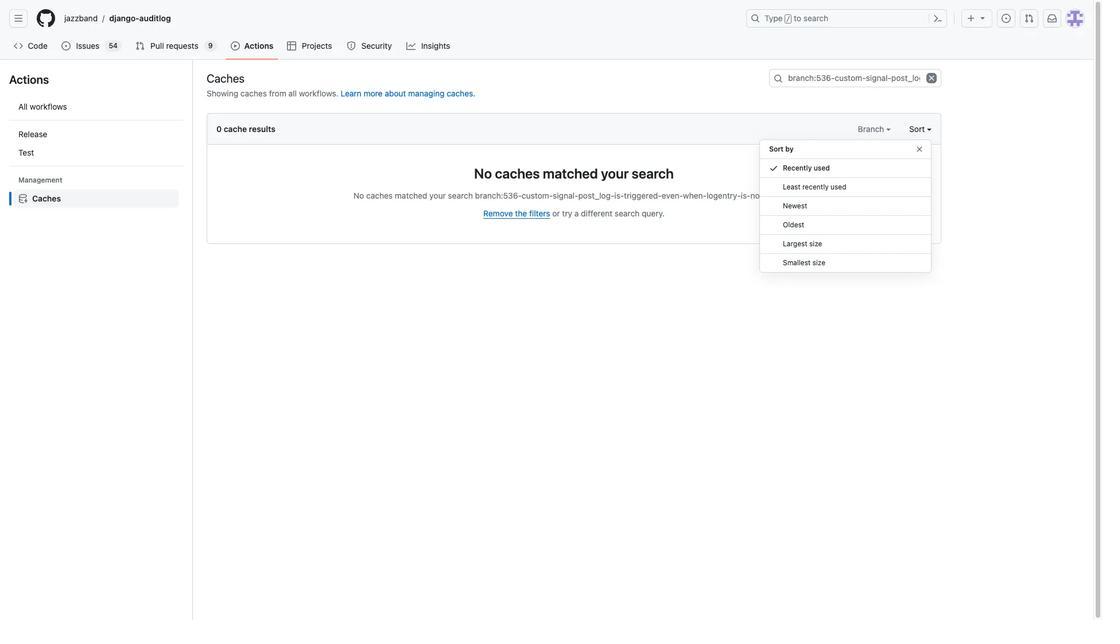 Task type: locate. For each thing, give the bounding box(es) containing it.
1 is- from the left
[[615, 191, 624, 200]]

1 vertical spatial size
[[813, 258, 826, 267]]

all
[[18, 102, 28, 111]]

1 horizontal spatial /
[[786, 15, 791, 23]]

try
[[562, 208, 572, 218]]

2 is- from the left
[[741, 191, 751, 200]]

showing caches from all workflows. learn more about managing caches.
[[207, 88, 476, 98]]

1 horizontal spatial is-
[[741, 191, 751, 200]]

search image
[[774, 74, 783, 83]]

clear filters image
[[927, 73, 937, 83]]

play image
[[231, 41, 240, 51]]

a
[[575, 208, 579, 218]]

actions
[[244, 41, 274, 51], [9, 73, 49, 86]]

caches for no caches matched your search
[[495, 165, 540, 181]]

triggered-
[[624, 191, 662, 200]]

used down recently used link
[[831, 183, 847, 191]]

different
[[581, 208, 613, 218]]

size right the smallest
[[813, 258, 826, 267]]

1 horizontal spatial issue opened image
[[1002, 14, 1011, 23]]

0 horizontal spatial sort
[[769, 145, 784, 153]]

graph image
[[407, 41, 416, 51]]

1 vertical spatial matched
[[395, 191, 427, 200]]

caches.
[[447, 88, 476, 98]]

used up the recently
[[814, 164, 830, 172]]

actions right play icon
[[244, 41, 274, 51]]

None search field
[[769, 69, 942, 87]]

test
[[18, 148, 34, 157]]

query.
[[642, 208, 665, 218]]

code
[[28, 41, 48, 51]]

smallest size link
[[760, 254, 931, 273]]

insights
[[421, 41, 450, 51]]

matched
[[543, 165, 598, 181], [395, 191, 427, 200]]

by
[[786, 145, 794, 153]]

0 vertical spatial no
[[474, 165, 492, 181]]

1 vertical spatial caches
[[495, 165, 540, 181]]

sort inside popup button
[[909, 124, 927, 134]]

1 horizontal spatial no
[[474, 165, 492, 181]]

2 horizontal spatial caches
[[495, 165, 540, 181]]

all workflows link
[[14, 98, 179, 116]]

0 horizontal spatial /
[[102, 13, 105, 23]]

least recently used link
[[760, 178, 931, 197]]

0 vertical spatial issue opened image
[[1002, 14, 1011, 23]]

2 vertical spatial caches
[[366, 191, 393, 200]]

0 horizontal spatial no
[[354, 191, 364, 200]]

0 horizontal spatial actions
[[9, 73, 49, 86]]

django-auditlog link
[[105, 9, 175, 28]]

search left the branch:536-
[[448, 191, 473, 200]]

0
[[216, 124, 222, 134]]

no caches matched your search branch:536-custom-signal-post_log-is-triggered-even-when-logentry-is-not-created
[[354, 191, 795, 200]]

signal-
[[553, 191, 578, 200]]

test link
[[14, 144, 179, 162]]

search up triggered-
[[632, 165, 674, 181]]

your
[[601, 165, 629, 181], [430, 191, 446, 200]]

security link
[[342, 37, 397, 55]]

0 horizontal spatial used
[[814, 164, 830, 172]]

1 vertical spatial list
[[9, 93, 183, 212]]

1 horizontal spatial matched
[[543, 165, 598, 181]]

caches down "management"
[[32, 193, 61, 203]]

projects link
[[283, 37, 338, 55]]

1 horizontal spatial caches
[[366, 191, 393, 200]]

size
[[809, 239, 822, 248], [813, 258, 826, 267]]

pull requests
[[150, 41, 198, 51]]

cache
[[224, 124, 247, 134]]

0 vertical spatial caches
[[240, 88, 267, 98]]

size right largest
[[809, 239, 822, 248]]

plus image
[[967, 14, 976, 23]]

1 vertical spatial caches
[[32, 193, 61, 203]]

sort by menu
[[760, 135, 932, 282]]

is-
[[615, 191, 624, 200], [741, 191, 751, 200]]

recently used
[[783, 164, 830, 172]]

no
[[474, 165, 492, 181], [354, 191, 364, 200]]

workflows.
[[299, 88, 339, 98]]

branch:536-
[[475, 191, 522, 200]]

0 horizontal spatial is-
[[615, 191, 624, 200]]

list
[[60, 9, 739, 28], [9, 93, 183, 212]]

0 horizontal spatial caches
[[240, 88, 267, 98]]

actions up 'all'
[[9, 73, 49, 86]]

jazzband link
[[60, 9, 102, 28]]

table image
[[287, 41, 296, 51]]

all
[[289, 88, 297, 98]]

newest link
[[760, 197, 931, 216]]

sort for sort by
[[769, 145, 784, 153]]

/ inside jazzband / django-auditlog
[[102, 13, 105, 23]]

largest
[[783, 239, 808, 248]]

/
[[102, 13, 105, 23], [786, 15, 791, 23]]

git pull request image
[[136, 41, 145, 51]]

about
[[385, 88, 406, 98]]

results
[[249, 124, 275, 134]]

sort inside "menu"
[[769, 145, 784, 153]]

filter workflows element
[[14, 125, 179, 162]]

oldest link
[[760, 216, 931, 235]]

caches
[[240, 88, 267, 98], [495, 165, 540, 181], [366, 191, 393, 200]]

1 vertical spatial your
[[430, 191, 446, 200]]

0 vertical spatial matched
[[543, 165, 598, 181]]

matched for no caches matched your search branch:536-custom-signal-post_log-is-triggered-even-when-logentry-is-not-created
[[395, 191, 427, 200]]

0 vertical spatial your
[[601, 165, 629, 181]]

caches for no caches matched your search branch:536-custom-signal-post_log-is-triggered-even-when-logentry-is-not-created
[[366, 191, 393, 200]]

matched for no caches matched your search
[[543, 165, 598, 181]]

0 vertical spatial size
[[809, 239, 822, 248]]

least
[[783, 183, 801, 191]]

list containing all workflows
[[9, 93, 183, 212]]

issue opened image
[[1002, 14, 1011, 23], [62, 41, 71, 51]]

learn
[[341, 88, 362, 98]]

no caches matched your search
[[474, 165, 674, 181]]

smallest
[[783, 258, 811, 267]]

search
[[804, 13, 829, 23], [632, 165, 674, 181], [448, 191, 473, 200], [615, 208, 640, 218]]

sort up close menu image
[[909, 124, 927, 134]]

sort
[[909, 124, 927, 134], [769, 145, 784, 153]]

code image
[[14, 41, 23, 51]]

0 vertical spatial actions
[[244, 41, 274, 51]]

projects
[[302, 41, 332, 51]]

0 horizontal spatial your
[[430, 191, 446, 200]]

1 horizontal spatial sort
[[909, 124, 927, 134]]

no for no caches matched your search
[[474, 165, 492, 181]]

remove
[[483, 208, 513, 218]]

/ for jazzband
[[102, 13, 105, 23]]

newest
[[783, 202, 807, 210]]

/ left django- on the left of page
[[102, 13, 105, 23]]

/ left the to
[[786, 15, 791, 23]]

largest size
[[783, 239, 822, 248]]

workflows
[[30, 102, 67, 111]]

managing
[[408, 88, 445, 98]]

not-
[[751, 191, 766, 200]]

from
[[269, 88, 286, 98]]

least recently used
[[783, 183, 847, 191]]

code link
[[9, 37, 52, 55]]

insights link
[[402, 37, 456, 55]]

your for no caches matched your search branch:536-custom-signal-post_log-is-triggered-even-when-logentry-is-not-created
[[430, 191, 446, 200]]

0 vertical spatial sort
[[909, 124, 927, 134]]

0 horizontal spatial issue opened image
[[62, 41, 71, 51]]

remove the filters or try a different search query.
[[483, 208, 665, 218]]

issue opened image left git pull request icon
[[1002, 14, 1011, 23]]

issue opened image left issues
[[62, 41, 71, 51]]

type / to search
[[765, 13, 829, 23]]

/ inside type / to search
[[786, 15, 791, 23]]

1 vertical spatial actions
[[9, 73, 49, 86]]

0 horizontal spatial matched
[[395, 191, 427, 200]]

shield image
[[347, 41, 356, 51]]

requests
[[166, 41, 198, 51]]

0 horizontal spatial caches
[[32, 193, 61, 203]]

1 vertical spatial used
[[831, 183, 847, 191]]

sort left by
[[769, 145, 784, 153]]

0 vertical spatial caches
[[207, 71, 245, 85]]

check image
[[769, 164, 779, 173]]

1 vertical spatial no
[[354, 191, 364, 200]]

0 vertical spatial list
[[60, 9, 739, 28]]

release
[[18, 129, 47, 139]]

1 vertical spatial sort
[[769, 145, 784, 153]]

caches for showing caches from all workflows. learn more about managing caches.
[[240, 88, 267, 98]]

oldest
[[783, 220, 804, 229]]

triangle down image
[[978, 13, 987, 22]]

1 vertical spatial issue opened image
[[62, 41, 71, 51]]

created
[[766, 191, 795, 200]]

command palette image
[[934, 14, 943, 23]]

caches
[[207, 71, 245, 85], [32, 193, 61, 203]]

1 horizontal spatial your
[[601, 165, 629, 181]]

caches up showing
[[207, 71, 245, 85]]

used
[[814, 164, 830, 172], [831, 183, 847, 191]]



Task type: vqa. For each thing, say whether or not it's contained in the screenshot.
the Tag icon
no



Task type: describe. For each thing, give the bounding box(es) containing it.
or
[[552, 208, 560, 218]]

even-
[[662, 191, 683, 200]]

largest size link
[[760, 235, 931, 254]]

1 horizontal spatial used
[[831, 183, 847, 191]]

smallest size
[[783, 258, 826, 267]]

jazzband / django-auditlog
[[64, 13, 171, 23]]

logentry-
[[707, 191, 741, 200]]

post_log-
[[578, 191, 615, 200]]

django-
[[109, 13, 139, 23]]

custom-
[[522, 191, 553, 200]]

showing
[[207, 88, 238, 98]]

filters
[[529, 208, 550, 218]]

issue opened image for git pull request icon
[[1002, 14, 1011, 23]]

learn more about managing caches. link
[[341, 88, 476, 98]]

size for smallest size
[[813, 258, 826, 267]]

search down triggered-
[[615, 208, 640, 218]]

release link
[[14, 125, 179, 144]]

caches inside management element
[[32, 193, 61, 203]]

when-
[[683, 191, 707, 200]]

0 cache results
[[216, 124, 275, 134]]

1 horizontal spatial actions
[[244, 41, 274, 51]]

jazzband
[[64, 13, 98, 23]]

0 vertical spatial used
[[814, 164, 830, 172]]

management
[[18, 176, 62, 184]]

git pull request image
[[1025, 14, 1034, 23]]

your for no caches matched your search
[[601, 165, 629, 181]]

the
[[515, 208, 527, 218]]

issues
[[76, 41, 100, 51]]

management element
[[14, 189, 179, 208]]

sort for sort
[[909, 124, 927, 134]]

1 horizontal spatial caches
[[207, 71, 245, 85]]

auditlog
[[139, 13, 171, 23]]

54
[[109, 41, 118, 50]]

all workflows
[[18, 102, 67, 111]]

issue opened image for git pull request image
[[62, 41, 71, 51]]

no for no caches matched your search branch:536-custom-signal-post_log-is-triggered-even-when-logentry-is-not-created
[[354, 191, 364, 200]]

actions link
[[226, 37, 278, 55]]

type
[[765, 13, 783, 23]]

close menu image
[[915, 145, 924, 154]]

caches link
[[14, 189, 179, 208]]

search right the to
[[804, 13, 829, 23]]

notifications image
[[1048, 14, 1057, 23]]

sort by
[[769, 145, 794, 153]]

recently
[[803, 183, 829, 191]]

branch
[[858, 124, 886, 134]]

recently
[[783, 164, 812, 172]]

list containing jazzband
[[60, 9, 739, 28]]

more
[[364, 88, 383, 98]]

recently used link
[[760, 159, 931, 178]]

sort button
[[909, 123, 932, 135]]

security
[[361, 41, 392, 51]]

homepage image
[[37, 9, 55, 28]]

size for largest size
[[809, 239, 822, 248]]

branch button
[[858, 123, 891, 135]]

pull
[[150, 41, 164, 51]]

remove the filters link
[[483, 208, 550, 218]]

9
[[208, 41, 213, 50]]

to
[[794, 13, 802, 23]]

/ for type
[[786, 15, 791, 23]]



